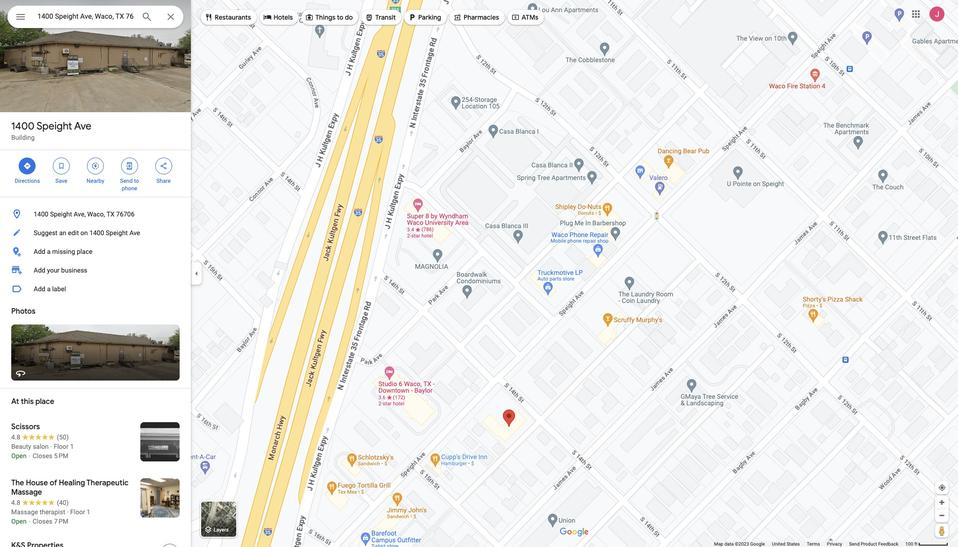 Task type: describe. For each thing, give the bounding box(es) containing it.
add your business
[[34, 267, 87, 274]]

send product feedback button
[[850, 542, 899, 548]]

closes for the house of healing therapeutic massage
[[33, 518, 52, 526]]

add for add your business
[[34, 267, 45, 274]]

76706
[[116, 211, 135, 218]]

privacy
[[828, 542, 843, 547]]

waco,
[[87, 211, 105, 218]]

a for missing
[[47, 248, 51, 256]]

layers
[[214, 528, 229, 534]]

add a missing place button
[[0, 242, 191, 261]]

zoom out image
[[939, 513, 946, 520]]


[[205, 12, 213, 22]]

add a missing place
[[34, 248, 93, 256]]

directions
[[15, 178, 40, 184]]

 parking
[[408, 12, 441, 22]]

parking
[[419, 13, 441, 22]]

massage therapist · floor 1 open ⋅ closes 7 pm
[[11, 509, 90, 526]]


[[454, 12, 462, 22]]


[[57, 161, 66, 171]]

beauty
[[11, 443, 31, 451]]

massage inside "the house of healing therapeutic massage"
[[11, 488, 42, 498]]

healing
[[59, 479, 85, 488]]

missing
[[52, 248, 75, 256]]

scissors
[[11, 423, 40, 432]]

1400 for ave,
[[34, 211, 48, 218]]


[[91, 161, 100, 171]]

 hotels
[[263, 12, 293, 22]]

· for scissors
[[50, 443, 52, 451]]

google account: james peterson  
(james.peterson1902@gmail.com) image
[[930, 6, 945, 21]]

google maps element
[[0, 0, 959, 548]]


[[159, 161, 168, 171]]

 things to do
[[305, 12, 353, 22]]

7 pm
[[54, 518, 68, 526]]

suggest
[[34, 229, 58, 237]]

a for label
[[47, 286, 51, 293]]

 pharmacies
[[454, 12, 499, 22]]

 transit
[[365, 12, 396, 22]]

states
[[787, 542, 800, 547]]

ft
[[915, 542, 918, 547]]


[[125, 161, 134, 171]]

privacy button
[[828, 542, 843, 548]]

add a label
[[34, 286, 66, 293]]

suggest an edit on 1400 speight ave
[[34, 229, 140, 237]]

4.8 stars 50 reviews image
[[11, 433, 69, 442]]

1400 speight ave, waco, tx 76706 button
[[0, 205, 191, 224]]

place inside add a missing place button
[[77, 248, 93, 256]]

send for send product feedback
[[850, 542, 860, 547]]

100 ft button
[[906, 542, 949, 547]]

atms
[[522, 13, 539, 22]]

add a label button
[[0, 280, 191, 299]]


[[263, 12, 272, 22]]


[[365, 12, 374, 22]]

· for the house of healing therapeutic massage
[[67, 509, 69, 516]]

floor for scissors
[[54, 443, 69, 451]]

google
[[751, 542, 765, 547]]

1400 speight ave main content
[[0, 0, 191, 548]]


[[408, 12, 417, 22]]

your
[[47, 267, 60, 274]]

therapist
[[40, 509, 65, 516]]

ave inside 1400 speight ave building
[[74, 120, 92, 133]]

restaurants
[[215, 13, 251, 22]]

label
[[52, 286, 66, 293]]

feedback
[[879, 542, 899, 547]]


[[512, 12, 520, 22]]

map data ©2023 google
[[715, 542, 765, 547]]

the house of healing therapeutic massage
[[11, 479, 129, 498]]

this
[[21, 397, 34, 407]]

business
[[61, 267, 87, 274]]


[[15, 10, 26, 23]]

things
[[316, 13, 336, 22]]

4.8 for scissors
[[11, 434, 20, 441]]

floor for the house of healing therapeutic massage
[[70, 509, 85, 516]]

at this place
[[11, 397, 54, 407]]

to inside send to phone
[[134, 178, 139, 184]]

actions for 1400 speight ave region
[[0, 150, 191, 197]]

4.8 stars 40 reviews image
[[11, 499, 69, 508]]

salon
[[33, 443, 49, 451]]

terms button
[[807, 542, 821, 548]]

2 vertical spatial speight
[[106, 229, 128, 237]]

ave,
[[74, 211, 86, 218]]

speight for ave
[[37, 120, 72, 133]]

photos
[[11, 307, 35, 316]]

suggest an edit on 1400 speight ave button
[[0, 224, 191, 242]]

of
[[50, 479, 57, 488]]



Task type: locate. For each thing, give the bounding box(es) containing it.
open for the house of healing therapeutic massage
[[11, 518, 27, 526]]

map
[[715, 542, 724, 547]]

1 horizontal spatial floor
[[70, 509, 85, 516]]

send inside send to phone
[[120, 178, 133, 184]]

1400 inside suggest an edit on 1400 speight ave button
[[89, 229, 104, 237]]

0 vertical spatial ave
[[74, 120, 92, 133]]

⋅ inside 'beauty salon · floor 1 open ⋅ closes 5 pm'
[[28, 453, 31, 460]]

1 horizontal spatial to
[[337, 13, 344, 22]]

closes down salon
[[33, 453, 52, 460]]

zoom in image
[[939, 499, 946, 506]]

1 for the house of healing therapeutic massage
[[87, 509, 90, 516]]

1400 for ave
[[11, 120, 35, 133]]

to up phone
[[134, 178, 139, 184]]

closes for scissors
[[33, 453, 52, 460]]

2 vertical spatial add
[[34, 286, 45, 293]]

massage up 4.8 stars 40 reviews image
[[11, 488, 42, 498]]

1400 inside 1400 speight ave building
[[11, 120, 35, 133]]

· inside massage therapist · floor 1 open ⋅ closes 7 pm
[[67, 509, 69, 516]]

1400 inside 1400 speight ave, waco, tx 76706 button
[[34, 211, 48, 218]]

2 open from the top
[[11, 518, 27, 526]]

⋅ down beauty
[[28, 453, 31, 460]]

floor right therapist
[[70, 509, 85, 516]]

open
[[11, 453, 27, 460], [11, 518, 27, 526]]

ave
[[74, 120, 92, 133], [129, 229, 140, 237]]

floor
[[54, 443, 69, 451], [70, 509, 85, 516]]

1 vertical spatial place
[[35, 397, 54, 407]]

1 add from the top
[[34, 248, 45, 256]]

1 inside massage therapist · floor 1 open ⋅ closes 7 pm
[[87, 509, 90, 516]]

1 horizontal spatial ·
[[67, 509, 69, 516]]

closes down therapist
[[33, 518, 52, 526]]

4.8 for the house of healing therapeutic massage
[[11, 499, 20, 507]]

1400 up the building
[[11, 120, 35, 133]]

ave down 76706
[[129, 229, 140, 237]]

terms
[[807, 542, 821, 547]]

united states button
[[773, 542, 800, 548]]

1 vertical spatial send
[[850, 542, 860, 547]]

beauty salon · floor 1 open ⋅ closes 5 pm
[[11, 443, 74, 460]]

⋅ down 4.8 stars 40 reviews image
[[28, 518, 31, 526]]

1 horizontal spatial send
[[850, 542, 860, 547]]

4.8 inside image
[[11, 434, 20, 441]]

⋅ for the house of healing therapeutic massage
[[28, 518, 31, 526]]

1 vertical spatial massage
[[11, 509, 38, 516]]

closes inside massage therapist · floor 1 open ⋅ closes 7 pm
[[33, 518, 52, 526]]

1400 Speight Ave, Waco, TX 76706 field
[[7, 6, 183, 28]]

1 vertical spatial add
[[34, 267, 45, 274]]

1 vertical spatial 1400
[[34, 211, 48, 218]]

1 vertical spatial ave
[[129, 229, 140, 237]]

place
[[77, 248, 93, 256], [35, 397, 54, 407]]

0 horizontal spatial 1
[[70, 443, 74, 451]]

2 a from the top
[[47, 286, 51, 293]]

none field inside 1400 speight ave, waco, tx 76706 field
[[37, 11, 134, 22]]

speight inside 1400 speight ave building
[[37, 120, 72, 133]]

phone
[[122, 185, 137, 192]]

pharmacies
[[464, 13, 499, 22]]

· down (40)
[[67, 509, 69, 516]]

nearby
[[87, 178, 104, 184]]

· right salon
[[50, 443, 52, 451]]

speight up the 
[[37, 120, 72, 133]]

to
[[337, 13, 344, 22], [134, 178, 139, 184]]

massage inside massage therapist · floor 1 open ⋅ closes 7 pm
[[11, 509, 38, 516]]

1 massage from the top
[[11, 488, 42, 498]]

1 vertical spatial closes
[[33, 518, 52, 526]]

2 vertical spatial 1400
[[89, 229, 104, 237]]

floor up 5 pm
[[54, 443, 69, 451]]

tx
[[107, 211, 115, 218]]

©2023
[[735, 542, 750, 547]]

1 inside 'beauty salon · floor 1 open ⋅ closes 5 pm'
[[70, 443, 74, 451]]

do
[[345, 13, 353, 22]]

send product feedback
[[850, 542, 899, 547]]

4.8 up beauty
[[11, 434, 20, 441]]

0 vertical spatial closes
[[33, 453, 52, 460]]

100 ft
[[906, 542, 918, 547]]

1 vertical spatial speight
[[50, 211, 72, 218]]

1 vertical spatial floor
[[70, 509, 85, 516]]

1400 speight ave building
[[11, 120, 92, 141]]

house
[[26, 479, 48, 488]]

show street view coverage image
[[936, 524, 949, 538]]

0 vertical spatial ·
[[50, 443, 52, 451]]

speight for ave,
[[50, 211, 72, 218]]

0 vertical spatial place
[[77, 248, 93, 256]]

united states
[[773, 542, 800, 547]]

1 horizontal spatial 1
[[87, 509, 90, 516]]

100
[[906, 542, 914, 547]]

3 add from the top
[[34, 286, 45, 293]]

1 vertical spatial to
[[134, 178, 139, 184]]

add for add a label
[[34, 286, 45, 293]]

footer containing map data ©2023 google
[[715, 542, 906, 548]]

⋅ for scissors
[[28, 453, 31, 460]]

1 vertical spatial a
[[47, 286, 51, 293]]

data
[[725, 542, 734, 547]]

collapse side panel image
[[191, 269, 202, 279]]

send up phone
[[120, 178, 133, 184]]

2 add from the top
[[34, 267, 45, 274]]

footer
[[715, 542, 906, 548]]

1400 up suggest
[[34, 211, 48, 218]]

1 vertical spatial 4.8
[[11, 499, 20, 507]]

1 ⋅ from the top
[[28, 453, 31, 460]]

0 vertical spatial floor
[[54, 443, 69, 451]]

speight left ave,
[[50, 211, 72, 218]]

speight down tx
[[106, 229, 128, 237]]

0 horizontal spatial ave
[[74, 120, 92, 133]]

0 vertical spatial to
[[337, 13, 344, 22]]

0 vertical spatial massage
[[11, 488, 42, 498]]

2 massage from the top
[[11, 509, 38, 516]]

1 for scissors
[[70, 443, 74, 451]]

open down 4.8 stars 40 reviews image
[[11, 518, 27, 526]]

0 vertical spatial send
[[120, 178, 133, 184]]

therapeutic
[[87, 479, 129, 488]]

1 horizontal spatial place
[[77, 248, 93, 256]]

product
[[861, 542, 878, 547]]

1 right salon
[[70, 443, 74, 451]]

place down on
[[77, 248, 93, 256]]

2 closes from the top
[[33, 518, 52, 526]]

1 vertical spatial open
[[11, 518, 27, 526]]

send inside button
[[850, 542, 860, 547]]

2 4.8 from the top
[[11, 499, 20, 507]]

send
[[120, 178, 133, 184], [850, 542, 860, 547]]

massage down 4.8 stars 40 reviews image
[[11, 509, 38, 516]]

0 vertical spatial add
[[34, 248, 45, 256]]

1400 speight ave, waco, tx 76706
[[34, 211, 135, 218]]

at
[[11, 397, 19, 407]]

add left your
[[34, 267, 45, 274]]

the
[[11, 479, 24, 488]]

4.8 inside image
[[11, 499, 20, 507]]


[[23, 161, 32, 171]]

open inside massage therapist · floor 1 open ⋅ closes 7 pm
[[11, 518, 27, 526]]

send to phone
[[120, 178, 139, 192]]

floor inside 'beauty salon · floor 1 open ⋅ closes 5 pm'
[[54, 443, 69, 451]]

1400 right on
[[89, 229, 104, 237]]

add left label
[[34, 286, 45, 293]]

0 vertical spatial 1
[[70, 443, 74, 451]]

footer inside the google maps element
[[715, 542, 906, 548]]

an
[[59, 229, 66, 237]]

 restaurants
[[205, 12, 251, 22]]

1 4.8 from the top
[[11, 434, 20, 441]]

1 vertical spatial ·
[[67, 509, 69, 516]]

0 vertical spatial 1400
[[11, 120, 35, 133]]

 search field
[[7, 6, 183, 30]]

add your business link
[[0, 261, 191, 280]]

1 a from the top
[[47, 248, 51, 256]]

a left 'missing'
[[47, 248, 51, 256]]

0 vertical spatial ⋅
[[28, 453, 31, 460]]


[[305, 12, 314, 22]]

1 horizontal spatial ave
[[129, 229, 140, 237]]

to left do
[[337, 13, 344, 22]]

5 pm
[[54, 453, 68, 460]]

0 vertical spatial 4.8
[[11, 434, 20, 441]]

ave up the 
[[74, 120, 92, 133]]

1 open from the top
[[11, 453, 27, 460]]

add
[[34, 248, 45, 256], [34, 267, 45, 274], [34, 286, 45, 293]]

building
[[11, 134, 35, 141]]

share
[[156, 178, 171, 184]]

open for scissors
[[11, 453, 27, 460]]

· inside 'beauty salon · floor 1 open ⋅ closes 5 pm'
[[50, 443, 52, 451]]

·
[[50, 443, 52, 451], [67, 509, 69, 516]]

transit
[[376, 13, 396, 22]]

a
[[47, 248, 51, 256], [47, 286, 51, 293]]

None field
[[37, 11, 134, 22]]

ave inside button
[[129, 229, 140, 237]]

(50)
[[57, 434, 69, 441]]

show your location image
[[939, 484, 947, 492]]

closes inside 'beauty salon · floor 1 open ⋅ closes 5 pm'
[[33, 453, 52, 460]]

add down suggest
[[34, 248, 45, 256]]

4.8 down the 'the'
[[11, 499, 20, 507]]

0 vertical spatial a
[[47, 248, 51, 256]]

1 vertical spatial ⋅
[[28, 518, 31, 526]]

speight
[[37, 120, 72, 133], [50, 211, 72, 218], [106, 229, 128, 237]]

2 ⋅ from the top
[[28, 518, 31, 526]]

0 horizontal spatial ·
[[50, 443, 52, 451]]

(40)
[[57, 499, 69, 507]]

send for send to phone
[[120, 178, 133, 184]]

1
[[70, 443, 74, 451], [87, 509, 90, 516]]

place right this
[[35, 397, 54, 407]]

add for add a missing place
[[34, 248, 45, 256]]

open inside 'beauty salon · floor 1 open ⋅ closes 5 pm'
[[11, 453, 27, 460]]

1400
[[11, 120, 35, 133], [34, 211, 48, 218], [89, 229, 104, 237]]

send left the product
[[850, 542, 860, 547]]

 button
[[7, 6, 34, 30]]

hotels
[[274, 13, 293, 22]]

1 closes from the top
[[33, 453, 52, 460]]

a left label
[[47, 286, 51, 293]]

0 vertical spatial open
[[11, 453, 27, 460]]

⋅ inside massage therapist · floor 1 open ⋅ closes 7 pm
[[28, 518, 31, 526]]

save
[[55, 178, 67, 184]]

on
[[80, 229, 88, 237]]

 atms
[[512, 12, 539, 22]]

1 vertical spatial 1
[[87, 509, 90, 516]]

0 vertical spatial speight
[[37, 120, 72, 133]]

united
[[773, 542, 786, 547]]

0 horizontal spatial send
[[120, 178, 133, 184]]

to inside  things to do
[[337, 13, 344, 22]]

edit
[[68, 229, 79, 237]]

0 horizontal spatial to
[[134, 178, 139, 184]]

open down beauty
[[11, 453, 27, 460]]

1 down "the house of healing therapeutic massage"
[[87, 509, 90, 516]]

⋅
[[28, 453, 31, 460], [28, 518, 31, 526]]

0 horizontal spatial place
[[35, 397, 54, 407]]

0 horizontal spatial floor
[[54, 443, 69, 451]]

floor inside massage therapist · floor 1 open ⋅ closes 7 pm
[[70, 509, 85, 516]]



Task type: vqa. For each thing, say whether or not it's contained in the screenshot.
191, in the left of the page
no



